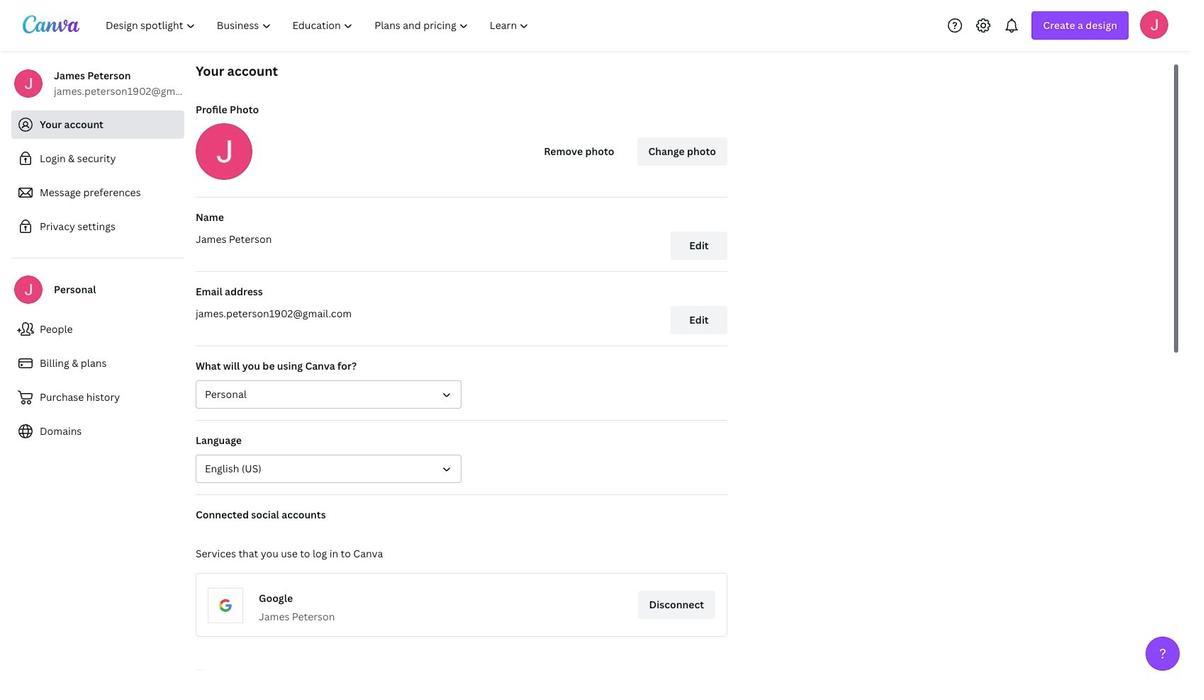 Task type: vqa. For each thing, say whether or not it's contained in the screenshot.
Ingram miro IMAGE
no



Task type: locate. For each thing, give the bounding box(es) containing it.
None button
[[196, 381, 462, 409]]

top level navigation element
[[96, 11, 541, 40]]



Task type: describe. For each thing, give the bounding box(es) containing it.
james peterson image
[[1140, 10, 1169, 39]]

Language: English (US) button
[[196, 455, 462, 484]]



